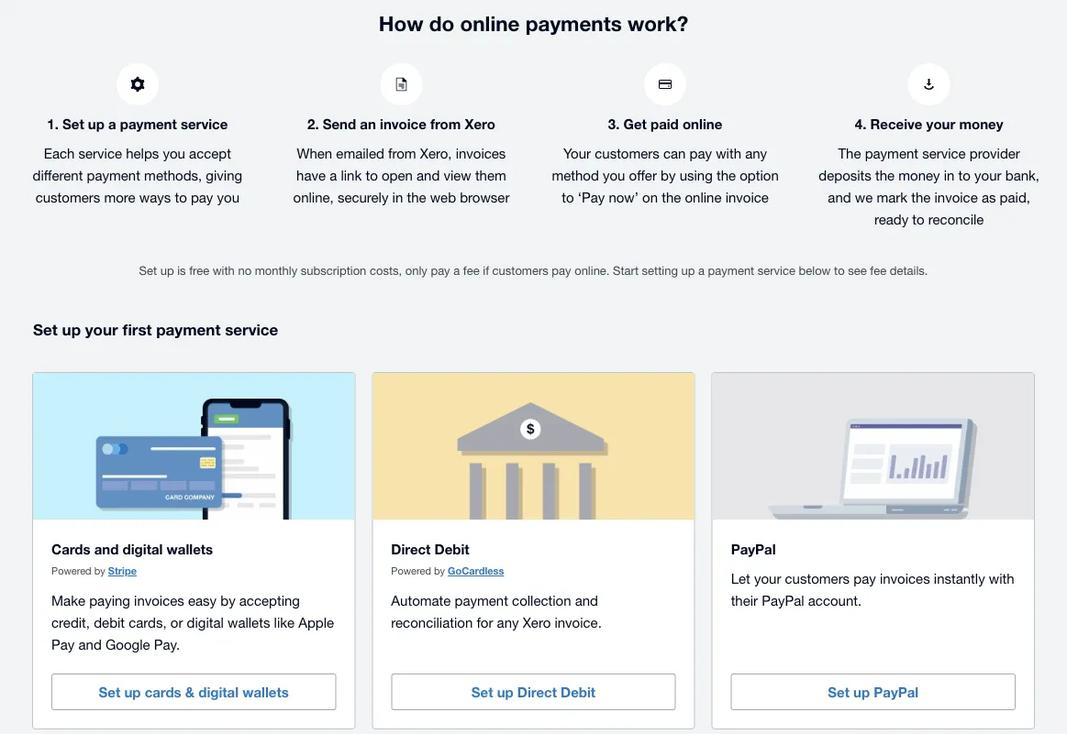 Task type: describe. For each thing, give the bounding box(es) containing it.
0 horizontal spatial invoice
[[380, 116, 426, 132]]

set for first
[[33, 320, 58, 339]]

on
[[642, 189, 658, 205]]

invoice inside the payment service provider deposits the money in to your bank, and we mark the invoice as paid, ready to reconcile
[[935, 189, 978, 205]]

how do online payments work?
[[379, 11, 688, 35]]

by inside your customers can pay with any method you offer by using the option to 'pay now' on the online invoice
[[661, 167, 676, 183]]

the inside when emailed from xero, invoices have a link to open and view them online, securely in the web browser
[[407, 189, 426, 205]]

pay
[[51, 637, 75, 653]]

up for set up is free with no monthly subscription costs, only pay a fee if customers pay online. start setting up a payment service below to see fee details.
[[160, 263, 174, 278]]

&
[[185, 685, 195, 701]]

first
[[122, 320, 152, 339]]

direct inside 'button'
[[517, 685, 557, 701]]

methods,
[[144, 167, 202, 183]]

cards
[[145, 685, 181, 701]]

send
[[323, 116, 356, 132]]

customers inside let your customers pay invoices instantly with their paypal account.
[[785, 571, 850, 587]]

by inside make paying invoices easy by accepting credit, debit cards, or digital wallets like apple pay and google pay.
[[220, 593, 235, 609]]

1. set up a payment service
[[47, 116, 228, 132]]

debit inside direct debit powered by gocardless
[[435, 542, 469, 558]]

receive
[[870, 116, 923, 132]]

a right the setting
[[698, 263, 705, 278]]

when emailed from xero, invoices have a link to open and view them online, securely in the web browser
[[293, 145, 510, 205]]

giving
[[206, 167, 242, 183]]

different
[[33, 167, 83, 183]]

1 horizontal spatial from
[[430, 116, 461, 132]]

view
[[444, 167, 471, 183]]

ways
[[139, 189, 171, 205]]

customers inside your customers can pay with any method you offer by using the option to 'pay now' on the online invoice
[[595, 145, 660, 161]]

get
[[623, 116, 647, 132]]

4.
[[855, 116, 866, 132]]

their
[[731, 593, 758, 609]]

cards and digital wallets powered by stripe
[[51, 542, 213, 578]]

or
[[170, 615, 183, 631]]

to right ready in the top of the page
[[912, 211, 925, 227]]

do
[[429, 11, 454, 35]]

reconcile
[[928, 211, 984, 227]]

xero inside automate payment collection and reconciliation for any xero invoice.
[[523, 615, 551, 631]]

setting
[[642, 263, 678, 278]]

how
[[379, 11, 423, 35]]

digital inside make paying invoices easy by accepting credit, debit cards, or digital wallets like apple pay and google pay.
[[187, 615, 224, 631]]

2 fee from the left
[[870, 263, 886, 278]]

web
[[430, 189, 456, 205]]

and inside the payment service provider deposits the money in to your bank, and we mark the invoice as paid, ready to reconcile
[[828, 189, 851, 205]]

if
[[483, 263, 489, 278]]

gocardless
[[448, 566, 504, 578]]

set up cards & digital wallets button
[[51, 675, 336, 711]]

online,
[[293, 189, 334, 205]]

easy
[[188, 593, 217, 609]]

credit,
[[51, 615, 90, 631]]

invoices inside make paying invoices easy by accepting credit, debit cards, or digital wallets like apple pay and google pay.
[[134, 593, 184, 609]]

to inside your customers can pay with any method you offer by using the option to 'pay now' on the online invoice
[[562, 189, 574, 205]]

monthly
[[255, 263, 297, 278]]

reconciliation
[[391, 615, 473, 631]]

with inside let your customers pay invoices instantly with their paypal account.
[[989, 571, 1014, 587]]

start
[[613, 263, 639, 278]]

can
[[663, 145, 686, 161]]

ready
[[874, 211, 909, 227]]

online.
[[575, 263, 610, 278]]

accept
[[189, 145, 231, 161]]

0 vertical spatial online
[[460, 11, 520, 35]]

your inside the payment service provider deposits the money in to your bank, and we mark the invoice as paid, ready to reconcile
[[975, 167, 1002, 183]]

you inside your customers can pay with any method you offer by using the option to 'pay now' on the online invoice
[[603, 167, 625, 183]]

service left below
[[758, 263, 795, 278]]

up for set up cards & digital wallets
[[124, 685, 141, 701]]

deposits
[[819, 167, 872, 183]]

with for free
[[213, 263, 235, 278]]

pay inside let your customers pay invoices instantly with their paypal account.
[[854, 571, 876, 587]]

using
[[680, 167, 713, 183]]

paying
[[89, 593, 130, 609]]

more
[[104, 189, 135, 205]]

by inside direct debit powered by gocardless
[[434, 566, 445, 578]]

1 vertical spatial online
[[683, 116, 722, 132]]

invoices for paypal
[[880, 571, 930, 587]]

and inside make paying invoices easy by accepting credit, debit cards, or digital wallets like apple pay and google pay.
[[78, 637, 102, 653]]

your left first on the top
[[85, 320, 118, 339]]

automate payment collection and reconciliation for any xero invoice.
[[391, 593, 602, 631]]

service up accept
[[181, 116, 228, 132]]

debit inside 'button'
[[561, 685, 596, 701]]

payment up helps
[[120, 116, 177, 132]]

invoice.
[[555, 615, 602, 631]]

the
[[838, 145, 861, 161]]

set for &
[[99, 685, 120, 701]]

free
[[189, 263, 209, 278]]

the payment service provider deposits the money in to your bank, and we mark the invoice as paid, ready to reconcile
[[819, 145, 1040, 227]]

set up paypal
[[828, 685, 919, 701]]

3. get paid online
[[608, 116, 722, 132]]

up for set up direct debit
[[497, 685, 514, 701]]

set up your first payment service
[[33, 320, 278, 339]]

pay left online.
[[552, 263, 571, 278]]

to left see
[[834, 263, 845, 278]]

see
[[848, 263, 867, 278]]

only
[[405, 263, 427, 278]]

option
[[740, 167, 779, 183]]

your inside let your customers pay invoices instantly with their paypal account.
[[754, 571, 781, 587]]

bank,
[[1005, 167, 1040, 183]]

no
[[238, 263, 252, 278]]

service down no
[[225, 320, 278, 339]]

mark
[[877, 189, 907, 205]]

set up is free with no monthly subscription costs, only pay a fee if customers pay online. start setting up a payment service below to see fee details.
[[139, 263, 928, 278]]

digital inside button
[[198, 685, 239, 701]]

2. send an invoice from xero
[[307, 116, 495, 132]]

gocardless illustration image
[[398, 392, 669, 520]]

like
[[274, 615, 295, 631]]

your customers can pay with any method you offer by using the option to 'pay now' on the online invoice
[[552, 145, 779, 205]]

to down the provider on the top right
[[958, 167, 971, 183]]

invoice inside your customers can pay with any method you offer by using the option to 'pay now' on the online invoice
[[725, 189, 769, 205]]

payment inside each service helps you accept different payment methods, giving customers more ways to pay you
[[87, 167, 140, 183]]

0 horizontal spatial you
[[163, 145, 185, 161]]



Task type: vqa. For each thing, say whether or not it's contained in the screenshot.
the bottom DIGITAL
yes



Task type: locate. For each thing, give the bounding box(es) containing it.
account.
[[808, 593, 862, 609]]

method
[[552, 167, 599, 183]]

2 vertical spatial invoices
[[134, 593, 184, 609]]

subscription
[[301, 263, 366, 278]]

pay right only
[[431, 263, 450, 278]]

xero up them
[[465, 116, 495, 132]]

make
[[51, 593, 85, 609]]

and
[[417, 167, 440, 183], [828, 189, 851, 205], [94, 542, 119, 558], [575, 593, 598, 609], [78, 637, 102, 653]]

digital down easy
[[187, 615, 224, 631]]

2.
[[307, 116, 319, 132]]

0 horizontal spatial fee
[[463, 263, 480, 278]]

instantly
[[934, 571, 985, 587]]

0 vertical spatial with
[[716, 145, 741, 161]]

1 vertical spatial with
[[213, 263, 235, 278]]

online down using
[[685, 189, 722, 205]]

pay inside each service helps you accept different payment methods, giving customers more ways to pay you
[[191, 189, 213, 205]]

a up each service helps you accept different payment methods, giving customers more ways to pay you
[[108, 116, 116, 132]]

wallets down like
[[242, 685, 289, 701]]

0 vertical spatial debit
[[435, 542, 469, 558]]

0 vertical spatial in
[[944, 167, 955, 183]]

money inside the payment service provider deposits the money in to your bank, and we mark the invoice as paid, ready to reconcile
[[899, 167, 940, 183]]

up inside 'button'
[[497, 685, 514, 701]]

with inside your customers can pay with any method you offer by using the option to 'pay now' on the online invoice
[[716, 145, 741, 161]]

securely
[[338, 189, 389, 205]]

paypal inside button
[[874, 685, 919, 701]]

have
[[296, 167, 326, 183]]

0 vertical spatial direct
[[391, 542, 431, 558]]

by left stripe
[[94, 566, 105, 578]]

each
[[44, 145, 75, 161]]

let
[[731, 571, 750, 587]]

you down giving
[[217, 189, 239, 205]]

service inside each service helps you accept different payment methods, giving customers more ways to pay you
[[78, 145, 122, 161]]

paypal illustration image
[[738, 392, 1009, 520]]

stripe
[[108, 566, 137, 578]]

service
[[181, 116, 228, 132], [78, 145, 122, 161], [922, 145, 966, 161], [758, 263, 795, 278], [225, 320, 278, 339]]

2 horizontal spatial you
[[603, 167, 625, 183]]

service inside the payment service provider deposits the money in to your bank, and we mark the invoice as paid, ready to reconcile
[[922, 145, 966, 161]]

set up paypal button
[[731, 675, 1016, 711]]

paypal inside let your customers pay invoices instantly with their paypal account.
[[762, 593, 804, 609]]

customers
[[595, 145, 660, 161], [36, 189, 100, 205], [492, 263, 548, 278], [785, 571, 850, 587]]

by inside cards and digital wallets powered by stripe
[[94, 566, 105, 578]]

2 vertical spatial wallets
[[242, 685, 289, 701]]

invoice up reconcile
[[935, 189, 978, 205]]

stripe illustration image
[[58, 392, 330, 520]]

your
[[926, 116, 955, 132], [975, 167, 1002, 183], [85, 320, 118, 339], [754, 571, 781, 587]]

0 vertical spatial digital
[[123, 542, 163, 558]]

with for pay
[[716, 145, 741, 161]]

by
[[661, 167, 676, 183], [94, 566, 105, 578], [434, 566, 445, 578], [220, 593, 235, 609]]

service down 4. receive your money
[[922, 145, 966, 161]]

direct up automate
[[391, 542, 431, 558]]

invoices inside let your customers pay invoices instantly with their paypal account.
[[880, 571, 930, 587]]

in inside when emailed from xero, invoices have a link to open and view them online, securely in the web browser
[[392, 189, 403, 205]]

debit up gocardless link
[[435, 542, 469, 558]]

and up invoice.
[[575, 593, 598, 609]]

1 horizontal spatial you
[[217, 189, 239, 205]]

and inside cards and digital wallets powered by stripe
[[94, 542, 119, 558]]

1 horizontal spatial direct
[[517, 685, 557, 701]]

debit down invoice.
[[561, 685, 596, 701]]

money
[[959, 116, 1003, 132], [899, 167, 940, 183]]

0 vertical spatial money
[[959, 116, 1003, 132]]

as
[[982, 189, 996, 205]]

debit
[[435, 542, 469, 558], [561, 685, 596, 701]]

1 vertical spatial direct
[[517, 685, 557, 701]]

paid,
[[1000, 189, 1030, 205]]

and up stripe
[[94, 542, 119, 558]]

powered inside direct debit powered by gocardless
[[391, 566, 431, 578]]

wallets inside cards and digital wallets powered by stripe
[[167, 542, 213, 558]]

powered
[[51, 566, 91, 578], [391, 566, 431, 578]]

and inside when emailed from xero, invoices have a link to open and view them online, securely in the web browser
[[417, 167, 440, 183]]

1 vertical spatial digital
[[187, 615, 224, 631]]

and right pay
[[78, 637, 102, 653]]

1 powered from the left
[[51, 566, 91, 578]]

a inside when emailed from xero, invoices have a link to open and view them online, securely in the web browser
[[330, 167, 337, 183]]

1 horizontal spatial invoices
[[456, 145, 506, 161]]

to down the methods,
[[175, 189, 187, 205]]

you up the methods,
[[163, 145, 185, 161]]

1 horizontal spatial money
[[959, 116, 1003, 132]]

1 fee from the left
[[463, 263, 480, 278]]

payment
[[120, 116, 177, 132], [865, 145, 918, 161], [87, 167, 140, 183], [708, 263, 754, 278], [156, 320, 221, 339], [455, 593, 508, 609]]

set up direct debit
[[471, 685, 596, 701]]

when
[[297, 145, 332, 161]]

invoices left instantly
[[880, 571, 930, 587]]

wallets down accepting
[[228, 615, 270, 631]]

money up mark in the right of the page
[[899, 167, 940, 183]]

direct down invoice.
[[517, 685, 557, 701]]

a left link
[[330, 167, 337, 183]]

1 horizontal spatial xero
[[523, 615, 551, 631]]

digital inside cards and digital wallets powered by stripe
[[123, 542, 163, 558]]

automate
[[391, 593, 451, 609]]

by down can
[[661, 167, 676, 183]]

xero down the collection
[[523, 615, 551, 631]]

1 horizontal spatial debit
[[561, 685, 596, 701]]

to right link
[[366, 167, 378, 183]]

0 horizontal spatial invoices
[[134, 593, 184, 609]]

in inside the payment service provider deposits the money in to your bank, and we mark the invoice as paid, ready to reconcile
[[944, 167, 955, 183]]

in up reconcile
[[944, 167, 955, 183]]

offer
[[629, 167, 657, 183]]

details.
[[890, 263, 928, 278]]

2 horizontal spatial invoices
[[880, 571, 930, 587]]

payment inside automate payment collection and reconciliation for any xero invoice.
[[455, 593, 508, 609]]

set for debit
[[471, 685, 493, 701]]

set up cards & digital wallets
[[99, 685, 289, 701]]

google
[[105, 637, 150, 653]]

paid
[[651, 116, 679, 132]]

1 vertical spatial debit
[[561, 685, 596, 701]]

work?
[[628, 11, 688, 35]]

any inside your customers can pay with any method you offer by using the option to 'pay now' on the online invoice
[[745, 145, 767, 161]]

0 horizontal spatial powered
[[51, 566, 91, 578]]

set up direct debit button
[[391, 675, 676, 711]]

up for set up your first payment service
[[62, 320, 81, 339]]

customers up account.
[[785, 571, 850, 587]]

debit
[[94, 615, 125, 631]]

digital right &
[[198, 685, 239, 701]]

online
[[460, 11, 520, 35], [683, 116, 722, 132], [685, 189, 722, 205]]

you up 'now''
[[603, 167, 625, 183]]

1 horizontal spatial with
[[716, 145, 741, 161]]

stripe link
[[108, 566, 137, 578]]

2 vertical spatial with
[[989, 571, 1014, 587]]

online inside your customers can pay with any method you offer by using the option to 'pay now' on the online invoice
[[685, 189, 722, 205]]

with left no
[[213, 263, 235, 278]]

cards
[[51, 542, 90, 558]]

pay inside your customers can pay with any method you offer by using the option to 'pay now' on the online invoice
[[690, 145, 712, 161]]

0 vertical spatial any
[[745, 145, 767, 161]]

service right 'each'
[[78, 145, 122, 161]]

the right mark in the right of the page
[[911, 189, 931, 205]]

accepting
[[239, 593, 300, 609]]

invoice
[[380, 116, 426, 132], [725, 189, 769, 205], [935, 189, 978, 205]]

payment up more
[[87, 167, 140, 183]]

1 horizontal spatial powered
[[391, 566, 431, 578]]

0 horizontal spatial xero
[[465, 116, 495, 132]]

the right using
[[717, 167, 736, 183]]

online right do
[[460, 11, 520, 35]]

gocardless link
[[448, 566, 504, 578]]

invoices for 2. send an invoice from xero
[[456, 145, 506, 161]]

collection
[[512, 593, 571, 609]]

0 vertical spatial invoices
[[456, 145, 506, 161]]

1 horizontal spatial any
[[745, 145, 767, 161]]

digital up stripe
[[123, 542, 163, 558]]

1 vertical spatial xero
[[523, 615, 551, 631]]

payment down receive
[[865, 145, 918, 161]]

direct inside direct debit powered by gocardless
[[391, 542, 431, 558]]

0 vertical spatial paypal
[[731, 542, 776, 558]]

fee right see
[[870, 263, 886, 278]]

2 vertical spatial digital
[[198, 685, 239, 701]]

0 horizontal spatial direct
[[391, 542, 431, 558]]

0 horizontal spatial from
[[388, 145, 416, 161]]

with up the option
[[716, 145, 741, 161]]

any up the option
[[745, 145, 767, 161]]

1 vertical spatial wallets
[[228, 615, 270, 631]]

direct debit powered by gocardless
[[391, 542, 504, 578]]

pay down giving
[[191, 189, 213, 205]]

the right on
[[662, 189, 681, 205]]

set for free
[[139, 263, 157, 278]]

from up open
[[388, 145, 416, 161]]

powered inside cards and digital wallets powered by stripe
[[51, 566, 91, 578]]

by right easy
[[220, 593, 235, 609]]

invoices inside when emailed from xero, invoices have a link to open and view them online, securely in the web browser
[[456, 145, 506, 161]]

with right instantly
[[989, 571, 1014, 587]]

0 vertical spatial wallets
[[167, 542, 213, 558]]

your
[[563, 145, 591, 161]]

customers inside each service helps you accept different payment methods, giving customers more ways to pay you
[[36, 189, 100, 205]]

1 horizontal spatial invoice
[[725, 189, 769, 205]]

a left if
[[453, 263, 460, 278]]

wallets inside make paying invoices easy by accepting credit, debit cards, or digital wallets like apple pay and google pay.
[[228, 615, 270, 631]]

and down deposits
[[828, 189, 851, 205]]

powered up automate
[[391, 566, 431, 578]]

and inside automate payment collection and reconciliation for any xero invoice.
[[575, 593, 598, 609]]

and down xero,
[[417, 167, 440, 183]]

0 horizontal spatial any
[[497, 615, 519, 631]]

1 vertical spatial money
[[899, 167, 940, 183]]

to down method
[[562, 189, 574, 205]]

for
[[477, 615, 493, 631]]

your right let
[[754, 571, 781, 587]]

costs,
[[370, 263, 402, 278]]

in
[[944, 167, 955, 183], [392, 189, 403, 205]]

the left web
[[407, 189, 426, 205]]

0 horizontal spatial in
[[392, 189, 403, 205]]

helps
[[126, 145, 159, 161]]

xero,
[[420, 145, 452, 161]]

2 horizontal spatial invoice
[[935, 189, 978, 205]]

2 vertical spatial paypal
[[874, 685, 919, 701]]

now'
[[609, 189, 638, 205]]

invoices up them
[[456, 145, 506, 161]]

1 horizontal spatial in
[[944, 167, 955, 183]]

pay up using
[[690, 145, 712, 161]]

4. receive your money
[[855, 116, 1003, 132]]

wallets
[[167, 542, 213, 558], [228, 615, 270, 631], [242, 685, 289, 701]]

emailed
[[336, 145, 384, 161]]

your up 'as'
[[975, 167, 1002, 183]]

customers up offer
[[595, 145, 660, 161]]

the
[[717, 167, 736, 183], [875, 167, 895, 183], [407, 189, 426, 205], [662, 189, 681, 205], [911, 189, 931, 205]]

invoice down the option
[[725, 189, 769, 205]]

1 vertical spatial paypal
[[762, 593, 804, 609]]

up for set up paypal
[[853, 685, 870, 701]]

invoice right an
[[380, 116, 426, 132]]

an
[[360, 116, 376, 132]]

from up xero,
[[430, 116, 461, 132]]

is
[[177, 263, 186, 278]]

customers down the different
[[36, 189, 100, 205]]

pay up account.
[[854, 571, 876, 587]]

wallets inside button
[[242, 685, 289, 701]]

0 horizontal spatial debit
[[435, 542, 469, 558]]

payment right first on the top
[[156, 320, 221, 339]]

1 vertical spatial from
[[388, 145, 416, 161]]

them
[[475, 167, 506, 183]]

customers right if
[[492, 263, 548, 278]]

let your customers pay invoices instantly with their paypal account.
[[731, 571, 1014, 609]]

to inside when emailed from xero, invoices have a link to open and view them online, securely in the web browser
[[366, 167, 378, 183]]

payment right the setting
[[708, 263, 754, 278]]

from inside when emailed from xero, invoices have a link to open and view them online, securely in the web browser
[[388, 145, 416, 161]]

fee left if
[[463, 263, 480, 278]]

payment up the for
[[455, 593, 508, 609]]

2 powered from the left
[[391, 566, 431, 578]]

1 vertical spatial any
[[497, 615, 519, 631]]

payment inside the payment service provider deposits the money in to your bank, and we mark the invoice as paid, ready to reconcile
[[865, 145, 918, 161]]

powered down cards
[[51, 566, 91, 578]]

link
[[341, 167, 362, 183]]

invoices
[[456, 145, 506, 161], [880, 571, 930, 587], [134, 593, 184, 609]]

0 horizontal spatial money
[[899, 167, 940, 183]]

1 vertical spatial invoices
[[880, 571, 930, 587]]

open
[[382, 167, 413, 183]]

set inside 'button'
[[471, 685, 493, 701]]

invoices up cards,
[[134, 593, 184, 609]]

a
[[108, 116, 116, 132], [330, 167, 337, 183], [453, 263, 460, 278], [698, 263, 705, 278]]

fee
[[463, 263, 480, 278], [870, 263, 886, 278]]

0 vertical spatial from
[[430, 116, 461, 132]]

set
[[62, 116, 84, 132], [139, 263, 157, 278], [33, 320, 58, 339], [99, 685, 120, 701], [471, 685, 493, 701], [828, 685, 850, 701]]

your right receive
[[926, 116, 955, 132]]

2 vertical spatial you
[[217, 189, 239, 205]]

make paying invoices easy by accepting credit, debit cards, or digital wallets like apple pay and google pay.
[[51, 593, 334, 653]]

online right paid
[[683, 116, 722, 132]]

2 vertical spatial online
[[685, 189, 722, 205]]

1 vertical spatial in
[[392, 189, 403, 205]]

1.
[[47, 116, 59, 132]]

money up the provider on the top right
[[959, 116, 1003, 132]]

'pay
[[578, 189, 605, 205]]

wallets up easy
[[167, 542, 213, 558]]

0 vertical spatial xero
[[465, 116, 495, 132]]

you
[[163, 145, 185, 161], [603, 167, 625, 183], [217, 189, 239, 205]]

in down open
[[392, 189, 403, 205]]

by up automate
[[434, 566, 445, 578]]

the up mark in the right of the page
[[875, 167, 895, 183]]

browser
[[460, 189, 510, 205]]

2 horizontal spatial with
[[989, 571, 1014, 587]]

0 vertical spatial you
[[163, 145, 185, 161]]

any right the for
[[497, 615, 519, 631]]

to inside each service helps you accept different payment methods, giving customers more ways to pay you
[[175, 189, 187, 205]]

1 horizontal spatial fee
[[870, 263, 886, 278]]

0 horizontal spatial with
[[213, 263, 235, 278]]

digital
[[123, 542, 163, 558], [187, 615, 224, 631], [198, 685, 239, 701]]

1 vertical spatial you
[[603, 167, 625, 183]]

pay.
[[154, 637, 180, 653]]

any inside automate payment collection and reconciliation for any xero invoice.
[[497, 615, 519, 631]]



